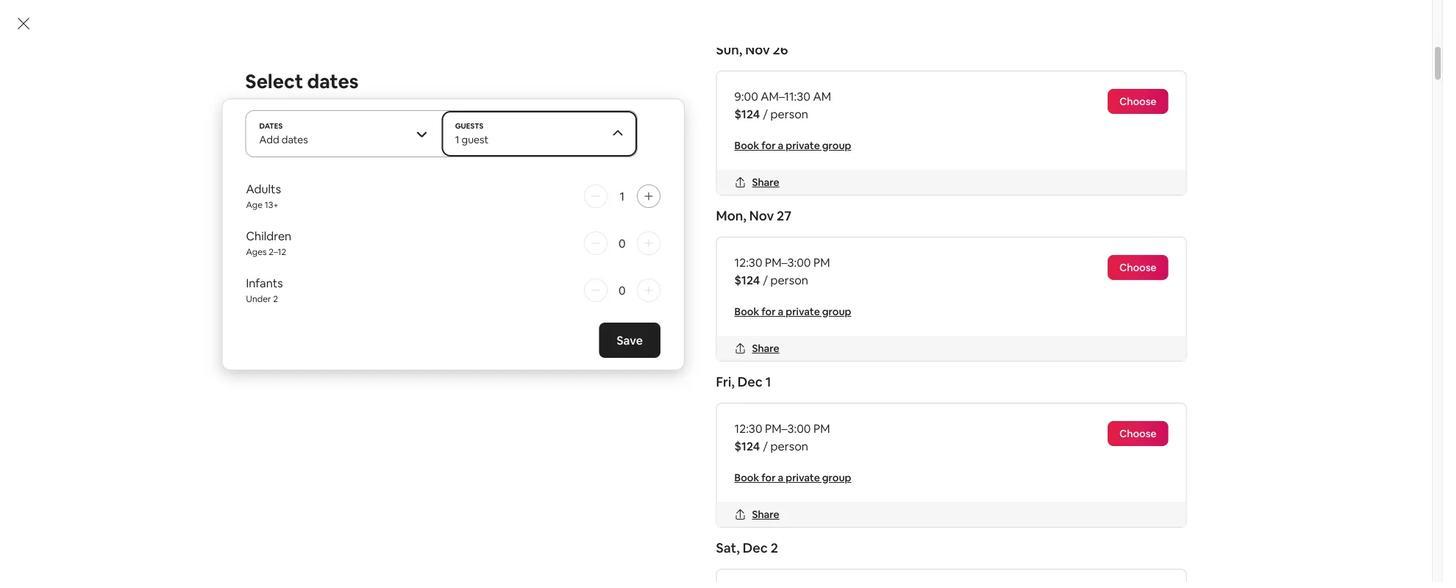 Task type: vqa. For each thing, say whether or not it's contained in the screenshot.
person for second Share button from the top of the page
yes



Task type: describe. For each thing, give the bounding box(es) containing it.
your inside to protect your payment, never transfer money or communicate outside of the airbnb website or app.
[[514, 396, 532, 407]]

dates right select
[[307, 69, 359, 94]]

am for 9:00 am–11:30 am
[[931, 194, 944, 205]]

2 horizontal spatial or
[[663, 396, 671, 407]]

up
[[434, 144, 446, 157]]

to inside contact cliff for dates and times not listed, or if you want to book for a larger group.
[[516, 215, 527, 228]]

over
[[574, 248, 598, 263]]

hi i'm cliff, the creator of adventure out!  adventure out has been the city-licensed surf school in pacifica (sf's only beginner surf spot) for over 20 years and is the only nssia (national surf school & instructor association) accredited surf school in the bay area!  you will be in great hands with our team! (please note: we have a team of licensed and certified instructors - exact instructor varies day by day)
[[304, 231, 784, 316]]

fri, dec 1
[[716, 374, 771, 391]]

we
[[572, 284, 588, 299]]

0 vertical spatial in
[[342, 248, 351, 263]]

adults group
[[246, 181, 660, 211]]

rates
[[571, 144, 595, 157]]

book for a private group for share button related to 2nd book for a private group "link" from the bottom
[[734, 306, 851, 319]]

9:00 for 9:00 am–11:30 am
[[872, 194, 890, 205]]

1 book for a private group link from the top
[[734, 139, 851, 153]]

show for show only private group availability cliff can host private groups of any size, up to 8 guests. private group rates start at $496.
[[245, 129, 272, 143]]

airbnb inside to protect your payment, never transfer money or communicate outside of the airbnb website or app.
[[485, 407, 512, 419]]

select
[[245, 69, 303, 94]]

a inside contact cliff for dates and times not listed, or if you want to book for a larger group.
[[572, 215, 577, 228]]

been
[[630, 231, 658, 246]]

communicate
[[673, 396, 729, 407]]

on
[[382, 165, 394, 178]]

have
[[590, 284, 616, 299]]

0 vertical spatial licensed
[[705, 231, 750, 246]]

guest
[[462, 133, 489, 146]]

am for 9:00 am–11:30 am $124 / person
[[813, 89, 831, 104]]

varies
[[510, 301, 541, 316]]

the left bay on the top
[[690, 266, 708, 281]]

transfer
[[599, 396, 631, 407]]

show only private group availability cliff can host private groups of any size, up to 8 guests. private group rates start at $496.
[[245, 129, 595, 172]]

the up is
[[660, 231, 678, 246]]

20
[[601, 248, 615, 263]]

association)
[[486, 266, 552, 281]]

request availability
[[263, 263, 370, 278]]

protect
[[481, 396, 512, 407]]

request availability link
[[245, 253, 387, 288]]

of inside to protect your payment, never transfer money or communicate outside of the airbnb website or app.
[[764, 396, 772, 407]]

share for first book for a private group "link" from the top of the page's share button
[[752, 176, 779, 189]]

dates inside the dates add dates
[[281, 133, 308, 146]]

school
[[380, 266, 417, 281]]

the inside to protect your payment, never transfer money or communicate outside of the airbnb website or app.
[[469, 407, 483, 419]]

pacifica
[[354, 248, 396, 263]]

any
[[392, 144, 409, 157]]

$496.
[[282, 159, 309, 172]]

1 inside adults group
[[620, 189, 625, 204]]

private for 2nd book for a private group "link" from the bottom
[[786, 306, 820, 319]]

2018
[[457, 165, 479, 178]]

since
[[431, 165, 455, 178]]

exact
[[421, 301, 451, 316]]

host
[[357, 165, 380, 178]]

dates
[[259, 121, 283, 131]]

1 inside guests 1 guest
[[455, 133, 459, 146]]

cliff inside contact cliff for dates and times not listed, or if you want to book for a larger group.
[[286, 215, 306, 228]]

1 vertical spatial licensed
[[672, 284, 717, 299]]

hi
[[304, 231, 315, 246]]

private for first book for a private group "link" from the top of the page
[[786, 139, 820, 153]]

private
[[506, 144, 538, 157]]

add
[[259, 133, 279, 146]]

a for third book for a private group "link" from the top of the page
[[778, 472, 784, 485]]

and inside contact cliff for dates and times not listed, or if you want to book for a larger group.
[[353, 215, 371, 228]]

not
[[402, 215, 418, 228]]

years
[[617, 248, 646, 263]]

group for 2nd book for a private group "link" from the bottom
[[822, 306, 851, 319]]

2 vertical spatial surf
[[616, 266, 637, 281]]

27
[[777, 208, 791, 225]]

dates inside contact cliff for dates and times not listed, or if you want to book for a larger group.
[[324, 215, 351, 228]]

at
[[270, 159, 280, 172]]

by
[[566, 301, 579, 316]]

1 horizontal spatial and
[[649, 248, 669, 263]]

2 for under
[[273, 293, 278, 305]]

adults
[[246, 181, 281, 196]]

book for 2nd book for a private group "link" from the bottom
[[734, 306, 759, 319]]

(please
[[500, 284, 539, 299]]

request
[[263, 263, 309, 278]]

sat, dec 2
[[716, 540, 778, 558]]

show more dates
[[942, 348, 1038, 363]]

certified
[[304, 301, 350, 316]]

the up pacifica on the top of page
[[363, 231, 381, 246]]

money
[[633, 396, 661, 407]]

12:30 for 2nd book for a private group "link" from the bottom
[[734, 255, 762, 270]]

sat,
[[716, 540, 740, 558]]

show more dates link
[[872, 338, 1109, 373]]

cliff inside show only private group availability cliff can host private groups of any size, up to 8 guests. private group rates start at $496.
[[245, 144, 265, 157]]

group.
[[245, 228, 276, 241]]

12:30 for third book for a private group "link" from the top of the page
[[734, 421, 762, 437]]

start
[[245, 159, 268, 172]]

2 book for a private group link from the top
[[734, 306, 851, 319]]

host,
[[438, 139, 478, 160]]

instructor
[[430, 266, 483, 281]]

9:00 am–11:30 am $124 / person
[[734, 89, 831, 122]]

day)
[[582, 301, 605, 316]]

show for show more dates
[[942, 348, 973, 363]]

1 / person from the top
[[1069, 97, 1109, 111]]

only inside show only private group availability cliff can host private groups of any size, up to 8 guests. private group rates start at $496.
[[274, 129, 295, 143]]

more
[[975, 348, 1004, 363]]

&
[[419, 266, 427, 281]]

app.
[[559, 407, 576, 419]]

children group
[[246, 228, 660, 258]]

2–12
[[269, 246, 286, 258]]

mon, nov 27
[[716, 208, 791, 225]]

instructor
[[454, 301, 507, 316]]

creator
[[384, 231, 423, 246]]

person for 2nd book for a private group "link" from the bottom
[[771, 273, 808, 288]]

larger
[[579, 215, 607, 228]]

children ages 2–12
[[246, 228, 291, 258]]

book for a private group for share button corresponding to third book for a private group "link" from the top of the page
[[734, 472, 851, 485]]

group for first book for a private group "link" from the top of the page
[[822, 139, 851, 153]]

great
[[352, 284, 382, 299]]

of down listed,
[[426, 231, 437, 246]]

bay
[[711, 266, 730, 281]]

1 horizontal spatial only
[[425, 248, 448, 263]]

/ for third book for a private group "link" from the top of the page
[[763, 439, 768, 454]]

team!
[[466, 284, 497, 299]]

host
[[286, 144, 307, 157]]

be
[[324, 284, 338, 299]]

has
[[609, 231, 627, 246]]

beginner
[[450, 248, 499, 263]]

$124 for 2nd book for a private group "link" from the bottom
[[734, 273, 760, 288]]

guests
[[455, 121, 483, 131]]

/ for first book for a private group "link" from the top of the page
[[763, 107, 768, 122]]

is
[[672, 248, 680, 263]]

fri,
[[716, 374, 735, 391]]

1 vertical spatial availability
[[311, 263, 370, 278]]

never
[[574, 396, 597, 407]]

nov for sun,
[[745, 42, 770, 59]]



Task type: locate. For each thing, give the bounding box(es) containing it.
1 vertical spatial 12:30
[[734, 421, 762, 437]]

0 vertical spatial school
[[304, 248, 340, 263]]

infants under 2
[[246, 275, 283, 305]]

1 horizontal spatial adventure
[[526, 231, 583, 246]]

for inside the hi i'm cliff, the creator of adventure out!  adventure out has been the city-licensed surf school in pacifica (sf's only beginner surf spot) for over 20 years and is the only nssia (national surf school & instructor association) accredited surf school in the bay area!  you will be in great hands with our team! (please note: we have a team of licensed and certified instructors - exact instructor varies day by day)
[[556, 248, 572, 263]]

8
[[461, 144, 467, 157]]

surf
[[355, 266, 377, 281]]

2 vertical spatial $124
[[734, 439, 760, 454]]

cliff up start
[[245, 144, 265, 157]]

1 pm–3:00 from the top
[[765, 255, 811, 270]]

team
[[627, 284, 656, 299]]

save button
[[599, 323, 660, 358]]

to
[[469, 396, 479, 407]]

note:
[[541, 284, 569, 299]]

1 horizontal spatial 1
[[620, 189, 625, 204]]

1 pm from the top
[[814, 255, 830, 270]]

12:30 pm–3:00 pm $124 / person down 27
[[734, 255, 830, 288]]

of
[[380, 144, 390, 157], [426, 231, 437, 246], [658, 284, 670, 299], [764, 396, 772, 407]]

share for share button corresponding to third book for a private group "link" from the top of the page
[[752, 509, 779, 522]]

2 horizontal spatial cliff
[[482, 139, 513, 160]]

surf
[[752, 231, 773, 246], [501, 248, 522, 263], [616, 266, 637, 281]]

am–11:30 for 9:00 am–11:30 am $124 / person
[[761, 89, 811, 104]]

26
[[773, 42, 788, 59]]

website
[[514, 407, 546, 419]]

share
[[752, 176, 779, 189], [752, 342, 779, 356], [752, 509, 779, 522]]

pm for 2nd book for a private group "link" from the bottom
[[814, 255, 830, 270]]

2 pm from the top
[[814, 421, 830, 437]]

dec for 1
[[737, 374, 763, 391]]

0 horizontal spatial to
[[448, 144, 459, 157]]

meet your host, cliff host on airbnb since 2018
[[357, 139, 513, 178]]

private
[[297, 129, 332, 143], [786, 139, 820, 153], [309, 144, 343, 157], [786, 306, 820, 319], [786, 472, 820, 485]]

mon,
[[716, 208, 746, 225]]

2 adventure from the left
[[526, 231, 583, 246]]

book for third book for a private group "link" from the top of the page
[[734, 472, 759, 485]]

$124 for first book for a private group "link" from the top of the page
[[734, 107, 760, 122]]

0 horizontal spatial am
[[813, 89, 831, 104]]

person
[[1076, 97, 1109, 111], [771, 107, 808, 122], [1076, 258, 1109, 271], [771, 273, 808, 288], [771, 439, 808, 454]]

pm–3:00 for third book for a private group "link" from the top of the page
[[765, 421, 811, 437]]

adventure down book
[[526, 231, 583, 246]]

airbnb inside meet your host, cliff host on airbnb since 2018
[[396, 165, 428, 178]]

1 horizontal spatial cliff
[[286, 215, 306, 228]]

(national
[[304, 266, 353, 281]]

our
[[445, 284, 464, 299]]

0 right have
[[619, 283, 626, 298]]

only up bay on the top
[[703, 248, 726, 263]]

nov for mon,
[[749, 208, 774, 225]]

times
[[373, 215, 399, 228]]

spot)
[[525, 248, 553, 263]]

pm–3:00
[[765, 255, 811, 270], [765, 421, 811, 437]]

1 book for a private group from the top
[[734, 139, 851, 153]]

school down i'm
[[304, 248, 340, 263]]

1 vertical spatial 9:00
[[872, 194, 890, 205]]

0 horizontal spatial only
[[274, 129, 295, 143]]

book for a private group for first book for a private group "link" from the top of the page's share button
[[734, 139, 851, 153]]

1 vertical spatial pm
[[814, 421, 830, 437]]

or inside contact cliff for dates and times not listed, or if you want to book for a larger group.
[[450, 215, 460, 228]]

dates up cliff, on the left top of the page
[[324, 215, 351, 228]]

0 vertical spatial availability
[[366, 129, 419, 143]]

instructors
[[353, 301, 412, 316]]

/ inside 9:00 am–11:30 am $124 / person
[[763, 107, 768, 122]]

0 vertical spatial share button
[[729, 170, 785, 195]]

person for first book for a private group "link" from the top of the page
[[771, 107, 808, 122]]

book
[[734, 139, 759, 153], [734, 306, 759, 319], [734, 472, 759, 485]]

save
[[617, 333, 643, 348]]

2 horizontal spatial and
[[720, 284, 740, 299]]

0 vertical spatial your
[[400, 139, 434, 160]]

day
[[544, 301, 563, 316]]

cliff up hi
[[286, 215, 306, 228]]

2 right sat,
[[771, 540, 778, 558]]

can
[[267, 144, 284, 157]]

0 vertical spatial dec
[[737, 374, 763, 391]]

airbnb down protect on the left of the page
[[485, 407, 512, 419]]

dates right 'more' on the bottom right of the page
[[1007, 348, 1038, 363]]

nssia
[[728, 248, 761, 263]]

school
[[304, 248, 340, 263], [640, 266, 675, 281]]

1 vertical spatial to
[[516, 215, 527, 228]]

person for third book for a private group "link" from the top of the page
[[771, 439, 808, 454]]

dates add dates
[[259, 121, 308, 146]]

share button up mon, nov 27
[[729, 170, 785, 195]]

2 book for a private group from the top
[[734, 306, 851, 319]]

in right be
[[341, 284, 350, 299]]

share button for third book for a private group "link" from the top of the page
[[729, 503, 785, 528]]

9:00 for 9:00 am–11:30 am $124 / person
[[734, 89, 758, 104]]

12:30 left you
[[734, 255, 762, 270]]

only
[[274, 129, 295, 143], [425, 248, 448, 263], [703, 248, 726, 263]]

$124 down nssia
[[734, 273, 760, 288]]

select dates
[[245, 69, 359, 94]]

am–11:30 inside 9:00 am–11:30 am $124 / person
[[761, 89, 811, 104]]

only up &
[[425, 248, 448, 263]]

1 12:30 from the top
[[734, 255, 762, 270]]

-
[[414, 301, 419, 316]]

12:30 pm–3:00 pm $124 / person down outside
[[734, 421, 830, 454]]

2 vertical spatial and
[[720, 284, 740, 299]]

0 inside infants group
[[619, 283, 626, 298]]

2 book from the top
[[734, 306, 759, 319]]

1 vertical spatial nov
[[749, 208, 774, 225]]

0 vertical spatial book for a private group link
[[734, 139, 851, 153]]

0 vertical spatial 1
[[455, 133, 459, 146]]

0 horizontal spatial or
[[450, 215, 460, 228]]

in down is
[[678, 266, 687, 281]]

2 vertical spatial book for a private group link
[[734, 472, 851, 485]]

the down "to"
[[469, 407, 483, 419]]

area!
[[733, 266, 761, 281]]

1 up has
[[620, 189, 625, 204]]

0 vertical spatial pm–3:00
[[765, 255, 811, 270]]

am inside 9:00 am–11:30 am $124 / person
[[813, 89, 831, 104]]

12:30 pm–3:00 pm $124 / person for 2nd book for a private group "link" from the bottom
[[734, 255, 830, 288]]

1 vertical spatial / person
[[1069, 258, 1109, 271]]

2 share from the top
[[752, 342, 779, 356]]

and up cliff, on the left top of the page
[[353, 215, 371, 228]]

3 book from the top
[[734, 472, 759, 485]]

/ for 2nd book for a private group "link" from the bottom
[[763, 273, 768, 288]]

a inside the hi i'm cliff, the creator of adventure out!  adventure out has been the city-licensed surf school in pacifica (sf's only beginner surf spot) for over 20 years and is the only nssia (national surf school & instructor association) accredited surf school in the bay area!  you will be in great hands with our team! (please note: we have a team of licensed and certified instructors - exact instructor varies day by day)
[[619, 284, 625, 299]]

show left 'more' on the bottom right of the page
[[942, 348, 973, 363]]

in down cliff, on the left top of the page
[[342, 248, 351, 263]]

2 horizontal spatial surf
[[752, 231, 773, 246]]

only up "can"
[[274, 129, 295, 143]]

person inside 9:00 am–11:30 am $124 / person
[[771, 107, 808, 122]]

2 vertical spatial 1
[[765, 374, 771, 391]]

your inside meet your host, cliff host on airbnb since 2018
[[400, 139, 434, 160]]

0 vertical spatial am
[[813, 89, 831, 104]]

2 vertical spatial share
[[752, 509, 779, 522]]

1 vertical spatial am–11:30
[[891, 194, 929, 205]]

1 vertical spatial book
[[734, 306, 759, 319]]

the right is
[[682, 248, 701, 263]]

2 horizontal spatial only
[[703, 248, 726, 263]]

dec
[[737, 374, 763, 391], [743, 540, 768, 558]]

1 horizontal spatial your
[[514, 396, 532, 407]]

0 horizontal spatial am–11:30
[[761, 89, 811, 104]]

and
[[353, 215, 371, 228], [649, 248, 669, 263], [720, 284, 740, 299]]

of inside show only private group availability cliff can host private groups of any size, up to 8 guests. private group rates start at $496.
[[380, 144, 390, 157]]

1 horizontal spatial show
[[942, 348, 973, 363]]

1 vertical spatial am
[[931, 194, 944, 205]]

0 vertical spatial $124
[[734, 107, 760, 122]]

group for third book for a private group "link" from the top of the page
[[822, 472, 851, 485]]

1 vertical spatial school
[[640, 266, 675, 281]]

a for 2nd book for a private group "link" from the bottom
[[778, 306, 784, 319]]

1 horizontal spatial surf
[[616, 266, 637, 281]]

0 horizontal spatial 9:00
[[734, 89, 758, 104]]

2 $124 from the top
[[734, 273, 760, 288]]

0 vertical spatial 12:30
[[734, 255, 762, 270]]

0 right 20
[[619, 236, 626, 251]]

1 left 8
[[455, 133, 459, 146]]

2 12:30 pm–3:00 pm $124 / person from the top
[[734, 421, 830, 454]]

ages
[[246, 246, 267, 258]]

2 for dec
[[771, 540, 778, 558]]

cliff
[[482, 139, 513, 160], [245, 144, 265, 157], [286, 215, 306, 228]]

9:00 am–11:30 am
[[872, 194, 944, 205]]

1 share button from the top
[[729, 170, 785, 195]]

12:30 pm–3:00 pm $124 / person for third book for a private group "link" from the top of the page
[[734, 421, 830, 454]]

1 vertical spatial 0
[[619, 283, 626, 298]]

dates right add
[[281, 133, 308, 146]]

group
[[334, 129, 364, 143], [822, 139, 851, 153], [540, 144, 569, 157], [822, 306, 851, 319], [822, 472, 851, 485]]

0 vertical spatial 2
[[273, 293, 278, 305]]

availability up any
[[366, 129, 419, 143]]

1 12:30 pm–3:00 pm $124 / person from the top
[[734, 255, 830, 288]]

and down bay on the top
[[720, 284, 740, 299]]

1 adventure from the left
[[440, 231, 497, 246]]

a for first book for a private group "link" from the top of the page
[[778, 139, 784, 153]]

0 horizontal spatial and
[[353, 215, 371, 228]]

adventure down if
[[440, 231, 497, 246]]

1 right fri,
[[765, 374, 771, 391]]

$124 inside 9:00 am–11:30 am $124 / person
[[734, 107, 760, 122]]

1 share from the top
[[752, 176, 779, 189]]

a
[[778, 139, 784, 153], [572, 215, 577, 228], [619, 284, 625, 299], [778, 306, 784, 319], [778, 472, 784, 485]]

or down payment,
[[548, 407, 557, 419]]

outside
[[731, 396, 762, 407]]

0 vertical spatial 9:00
[[734, 89, 758, 104]]

sun, nov 26
[[716, 42, 788, 59]]

2 vertical spatial in
[[341, 284, 350, 299]]

2 pm–3:00 from the top
[[765, 421, 811, 437]]

1 vertical spatial surf
[[501, 248, 522, 263]]

0 vertical spatial airbnb
[[396, 165, 428, 178]]

availability inside show only private group availability cliff can host private groups of any size, up to 8 guests. private group rates start at $496.
[[366, 129, 419, 143]]

payment,
[[534, 396, 572, 407]]

2 inside infants under 2
[[273, 293, 278, 305]]

accredited
[[555, 266, 614, 281]]

availability up be
[[311, 263, 370, 278]]

you
[[763, 266, 784, 281]]

$124 down outside
[[734, 439, 760, 454]]

9:00 inside 9:00 am–11:30 am $124 / person
[[734, 89, 758, 104]]

0 horizontal spatial 2
[[273, 293, 278, 305]]

am–11:30 for 9:00 am–11:30 am
[[891, 194, 929, 205]]

to inside show only private group availability cliff can host private groups of any size, up to 8 guests. private group rates start at $496.
[[448, 144, 459, 157]]

dec right sat,
[[743, 540, 768, 558]]

3 book for a private group from the top
[[734, 472, 851, 485]]

1 vertical spatial $124
[[734, 273, 760, 288]]

or right money
[[663, 396, 671, 407]]

surf down mon, nov 27
[[752, 231, 773, 246]]

2 0 from the top
[[619, 283, 626, 298]]

to left 8
[[448, 144, 459, 157]]

meet
[[357, 139, 396, 160]]

0 vertical spatial and
[[353, 215, 371, 228]]

book up sat, dec 2
[[734, 472, 759, 485]]

2 vertical spatial share button
[[729, 503, 785, 528]]

1 vertical spatial 12:30 pm–3:00 pm $124 / person
[[734, 421, 830, 454]]

$124 for third book for a private group "link" from the top of the page
[[734, 439, 760, 454]]

1 vertical spatial share
[[752, 342, 779, 356]]

0 vertical spatial am–11:30
[[761, 89, 811, 104]]

0 horizontal spatial show
[[245, 129, 272, 143]]

hands
[[384, 284, 417, 299]]

1 vertical spatial and
[[649, 248, 669, 263]]

share for share button related to 2nd book for a private group "link" from the bottom
[[752, 342, 779, 356]]

guests.
[[469, 144, 503, 157]]

2 horizontal spatial 1
[[765, 374, 771, 391]]

1 vertical spatial airbnb
[[485, 407, 512, 419]]

age
[[246, 199, 263, 211]]

12:30 down outside
[[734, 421, 762, 437]]

1 horizontal spatial 2
[[771, 540, 778, 558]]

airbnb down size,
[[396, 165, 428, 178]]

0 horizontal spatial adventure
[[440, 231, 497, 246]]

school up team
[[640, 266, 675, 281]]

0 vertical spatial book
[[734, 139, 759, 153]]

2 12:30 from the top
[[734, 421, 762, 437]]

availability
[[366, 129, 419, 143], [311, 263, 370, 278]]

0 for children
[[619, 236, 626, 251]]

3 book for a private group link from the top
[[734, 472, 851, 485]]

dec up outside
[[737, 374, 763, 391]]

of right team
[[658, 284, 670, 299]]

0 inside children group
[[619, 236, 626, 251]]

book down area!
[[734, 306, 759, 319]]

show up "can"
[[245, 129, 272, 143]]

1 $124 from the top
[[734, 107, 760, 122]]

2 vertical spatial book
[[734, 472, 759, 485]]

or left if
[[450, 215, 460, 228]]

share button for first book for a private group "link" from the top of the page
[[729, 170, 785, 195]]

2 / person from the top
[[1069, 258, 1109, 271]]

share button up fri, dec 1
[[729, 337, 785, 362]]

cliff inside meet your host, cliff host on airbnb since 2018
[[482, 139, 513, 160]]

0 vertical spatial book for a private group
[[734, 139, 851, 153]]

0 for infants
[[619, 283, 626, 298]]

0 horizontal spatial school
[[304, 248, 340, 263]]

0 vertical spatial surf
[[752, 231, 773, 246]]

0 horizontal spatial 1
[[455, 133, 459, 146]]

1 vertical spatial in
[[678, 266, 687, 281]]

book down 9:00 am–11:30 am $124 / person
[[734, 139, 759, 153]]

0 vertical spatial 12:30 pm–3:00 pm $124 / person
[[734, 255, 830, 288]]

pm–3:00 right area!
[[765, 255, 811, 270]]

share up mon, nov 27
[[752, 176, 779, 189]]

contact
[[245, 215, 284, 228]]

share button for 2nd book for a private group "link" from the bottom
[[729, 337, 785, 362]]

want
[[491, 215, 514, 228]]

3 share button from the top
[[729, 503, 785, 528]]

0 horizontal spatial your
[[400, 139, 434, 160]]

0 vertical spatial show
[[245, 129, 272, 143]]

1 book from the top
[[734, 139, 759, 153]]

1 vertical spatial dec
[[743, 540, 768, 558]]

1 horizontal spatial or
[[548, 407, 557, 419]]

0 vertical spatial nov
[[745, 42, 770, 59]]

0 horizontal spatial airbnb
[[396, 165, 428, 178]]

cliff right 8
[[482, 139, 513, 160]]

pm for third book for a private group "link" from the top of the page
[[814, 421, 830, 437]]

2 share button from the top
[[729, 337, 785, 362]]

and left is
[[649, 248, 669, 263]]

pm–3:00 down fri, dec 1
[[765, 421, 811, 437]]

share button up sat, dec 2
[[729, 503, 785, 528]]

out
[[585, 231, 606, 246]]

1 vertical spatial your
[[514, 396, 532, 407]]

show
[[245, 129, 272, 143], [942, 348, 973, 363]]

share up sat, dec 2
[[752, 509, 779, 522]]

0 horizontal spatial surf
[[501, 248, 522, 263]]

0 vertical spatial pm
[[814, 255, 830, 270]]

to right the want at the left of the page
[[516, 215, 527, 228]]

1 horizontal spatial school
[[640, 266, 675, 281]]

0 horizontal spatial cliff
[[245, 144, 265, 157]]

0 vertical spatial 0
[[619, 236, 626, 251]]

1 vertical spatial 1
[[620, 189, 625, 204]]

1 vertical spatial show
[[942, 348, 973, 363]]

3 share from the top
[[752, 509, 779, 522]]

0 vertical spatial share
[[752, 176, 779, 189]]

1 horizontal spatial to
[[516, 215, 527, 228]]

0 vertical spatial to
[[448, 144, 459, 157]]

surf down out!
[[501, 248, 522, 263]]

book for first book for a private group "link" from the top of the page
[[734, 139, 759, 153]]

share up fri, dec 1
[[752, 342, 779, 356]]

listed,
[[420, 215, 448, 228]]

1 0 from the top
[[619, 236, 626, 251]]

adults age 13+
[[246, 181, 281, 211]]

of left any
[[380, 144, 390, 157]]

13+
[[265, 199, 278, 211]]

1 horizontal spatial 9:00
[[872, 194, 890, 205]]

dec for 2
[[743, 540, 768, 558]]

$124 down "sun, nov 26"
[[734, 107, 760, 122]]

learn more about the host, cliff. image
[[304, 138, 345, 179], [304, 138, 345, 179]]

2 right under at the bottom left of the page
[[273, 293, 278, 305]]

1 vertical spatial pm–3:00
[[765, 421, 811, 437]]

private for third book for a private group "link" from the top of the page
[[786, 472, 820, 485]]

nov left 27
[[749, 208, 774, 225]]

surf down years on the top left
[[616, 266, 637, 281]]

nov left the 26
[[745, 42, 770, 59]]

book
[[529, 215, 553, 228]]

licensed down mon,
[[705, 231, 750, 246]]

infants group
[[246, 275, 660, 305]]

book for a private group link
[[734, 139, 851, 153], [734, 306, 851, 319], [734, 472, 851, 485]]

licensed down bay on the top
[[672, 284, 717, 299]]

sun,
[[716, 42, 742, 59]]

12:30 pm–3:00 pm $124 / person
[[734, 255, 830, 288], [734, 421, 830, 454]]

1 horizontal spatial am–11:30
[[891, 194, 929, 205]]

pm–3:00 for 2nd book for a private group "link" from the bottom
[[765, 255, 811, 270]]

show inside show only private group availability cliff can host private groups of any size, up to 8 guests. private group rates start at $496.
[[245, 129, 272, 143]]

/ person
[[1069, 97, 1109, 111], [1069, 258, 1109, 271]]

licensed
[[705, 231, 750, 246], [672, 284, 717, 299]]

infants
[[246, 275, 283, 291]]

of right outside
[[764, 396, 772, 407]]

3 $124 from the top
[[734, 439, 760, 454]]

1 vertical spatial book for a private group link
[[734, 306, 851, 319]]

0 vertical spatial / person
[[1069, 97, 1109, 111]]

under
[[246, 293, 271, 305]]



